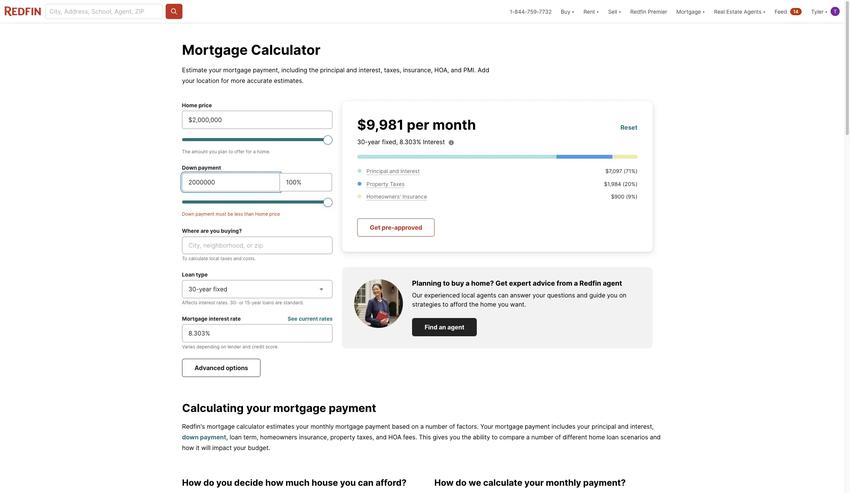 Task type: locate. For each thing, give the bounding box(es) containing it.
1 horizontal spatial loan
[[607, 434, 619, 441]]

of down includes on the right of the page
[[555, 434, 561, 441]]

1 horizontal spatial principal
[[592, 423, 616, 431]]

agent up guide
[[603, 279, 622, 287]]

▾ right "sell"
[[619, 8, 621, 15]]

0 horizontal spatial agent
[[447, 324, 464, 331]]

Home Price Slider range field
[[182, 135, 333, 144]]

how left much
[[265, 478, 283, 489]]

1 do from the left
[[203, 478, 214, 489]]

1 horizontal spatial monthly
[[546, 478, 581, 489]]

0 vertical spatial agent
[[603, 279, 622, 287]]

1 vertical spatial agent
[[447, 324, 464, 331]]

0 horizontal spatial how
[[182, 445, 194, 452]]

home
[[480, 301, 496, 308], [589, 434, 605, 441]]

loan
[[230, 434, 242, 441], [607, 434, 619, 441]]

mortgage up more
[[223, 66, 251, 74]]

home right different
[[589, 434, 605, 441]]

or
[[239, 300, 244, 306]]

1 ▾ from the left
[[572, 8, 574, 15]]

1 horizontal spatial of
[[555, 434, 561, 441]]

experienced
[[424, 292, 460, 299]]

1 vertical spatial interest
[[209, 316, 229, 322]]

interest down 30-year fixed
[[199, 300, 215, 306]]

to right ability
[[492, 434, 498, 441]]

monthly inside redfin's mortgage calculator estimates your monthly mortgage payment based on a number of factors. your mortgage payment includes your principal and interest, down payment
[[311, 423, 334, 431]]

ability
[[473, 434, 490, 441]]

tyler
[[811, 8, 824, 15]]

can right agents
[[498, 292, 508, 299]]

City, neighborhood, or zip search field
[[182, 237, 333, 254]]

▾ for buy ▾
[[572, 8, 574, 15]]

year left the loans
[[252, 300, 261, 306]]

0 horizontal spatial interest,
[[359, 66, 382, 74]]

accurate
[[247, 77, 272, 85]]

want.
[[510, 301, 526, 308]]

taxes, inside estimate your mortgage payment, including the principal and interest, taxes, insurance, hoa, and pmi. add your location for more accurate estimates.
[[384, 66, 401, 74]]

buy ▾
[[561, 8, 574, 15]]

15-
[[245, 300, 252, 306]]

find an agent button
[[412, 318, 477, 337]]

approved
[[394, 224, 422, 231]]

30- for 30-year fixed, 8.303% interest
[[357, 138, 368, 146]]

1 horizontal spatial are
[[275, 300, 282, 306]]

0 horizontal spatial on
[[221, 344, 226, 350]]

0 vertical spatial for
[[221, 77, 229, 85]]

calculate
[[189, 256, 208, 262], [483, 478, 522, 489]]

home right than
[[255, 211, 268, 217]]

depending
[[197, 344, 220, 350]]

,
[[226, 434, 228, 441]]

you right guide
[[607, 292, 618, 299]]

the amount you plan to offer for a home.
[[182, 149, 270, 155]]

for left more
[[221, 77, 229, 85]]

0 horizontal spatial local
[[209, 256, 219, 262]]

30- up affects
[[188, 286, 199, 293]]

2 down from the top
[[182, 211, 194, 217]]

$7,097 (71%)
[[605, 168, 637, 174]]

1 vertical spatial home
[[589, 434, 605, 441]]

1 horizontal spatial taxes,
[[384, 66, 401, 74]]

home inside ", loan term, homeowners insurance, property taxes, and hoa fees. this gives you the ability to compare a number of different home loan scenarios and how it will impact your budget."
[[589, 434, 605, 441]]

number down includes on the right of the page
[[531, 434, 553, 441]]

home down agents
[[480, 301, 496, 308]]

a left home.
[[253, 149, 256, 155]]

1 horizontal spatial how
[[265, 478, 283, 489]]

0 vertical spatial principal
[[320, 66, 345, 74]]

1 vertical spatial number
[[531, 434, 553, 441]]

1 horizontal spatial home
[[589, 434, 605, 441]]

monthly for payment?
[[546, 478, 581, 489]]

0 horizontal spatial redfin
[[579, 279, 601, 287]]

0 vertical spatial interest
[[199, 300, 215, 306]]

home down location
[[182, 102, 197, 109]]

how
[[182, 478, 201, 489], [434, 478, 454, 489]]

30- for 30-year fixed
[[188, 286, 199, 293]]

do down will
[[203, 478, 214, 489]]

mortgage up estimate
[[182, 42, 248, 58]]

taxes, inside ", loan term, homeowners insurance, property taxes, and hoa fees. this gives you the ability to compare a number of different home loan scenarios and how it will impact your budget."
[[357, 434, 374, 441]]

▾ right rent
[[597, 8, 599, 15]]

1 vertical spatial are
[[275, 300, 282, 306]]

year for fixed
[[199, 286, 211, 293]]

3 ▾ from the left
[[619, 8, 621, 15]]

number inside redfin's mortgage calculator estimates your monthly mortgage payment based on a number of factors. your mortgage payment includes your principal and interest, down payment
[[425, 423, 447, 431]]

rent ▾ button
[[584, 0, 599, 23]]

interest down per
[[423, 138, 445, 146]]

redfin up guide
[[579, 279, 601, 287]]

home?
[[471, 279, 494, 287]]

see
[[288, 316, 297, 322]]

get left pre-
[[370, 224, 380, 231]]

4 ▾ from the left
[[703, 8, 705, 15]]

1 vertical spatial for
[[246, 149, 252, 155]]

▾ for sell ▾
[[619, 8, 621, 15]]

affects interest rates. 30- or 15-year loans are standard.
[[182, 300, 304, 306]]

get inside button
[[370, 224, 380, 231]]

0 vertical spatial redfin
[[630, 8, 646, 15]]

options
[[226, 364, 248, 372]]

can inside the our experienced local agents can answer your questions and guide you on strategies to afford the home you want.
[[498, 292, 508, 299]]

interest up "taxes" on the left of page
[[400, 168, 420, 174]]

homeowners' insurance
[[366, 193, 427, 200]]

1 vertical spatial taxes,
[[357, 434, 374, 441]]

0 horizontal spatial year
[[199, 286, 211, 293]]

down up where
[[182, 211, 194, 217]]

do
[[203, 478, 214, 489], [456, 478, 467, 489]]

redfin left premier
[[630, 8, 646, 15]]

payment left must
[[196, 211, 214, 217]]

to down experienced
[[443, 301, 448, 308]]

a right compare
[[526, 434, 530, 441]]

get left expert
[[495, 279, 507, 287]]

None text field
[[188, 329, 326, 338]]

local up afford at bottom right
[[462, 292, 475, 299]]

0 vertical spatial calculate
[[189, 256, 208, 262]]

and inside the our experienced local agents can answer your questions and guide you on strategies to afford the home you want.
[[577, 292, 588, 299]]

your inside the our experienced local agents can answer your questions and guide you on strategies to afford the home you want.
[[533, 292, 545, 299]]

the right including
[[309, 66, 318, 74]]

mortgage up the estimates at the left bottom of the page
[[273, 402, 326, 415]]

how down it
[[182, 478, 201, 489]]

▾
[[572, 8, 574, 15], [597, 8, 599, 15], [619, 8, 621, 15], [703, 8, 705, 15], [763, 8, 766, 15], [825, 8, 828, 15]]

1 horizontal spatial interest,
[[630, 423, 654, 431]]

you left plan
[[209, 149, 217, 155]]

1 horizontal spatial on
[[411, 423, 419, 431]]

2 vertical spatial 30-
[[230, 300, 238, 306]]

▾ right agents in the right top of the page
[[763, 8, 766, 15]]

hoa
[[388, 434, 401, 441]]

pmi.
[[463, 66, 476, 74]]

Down Payment Slider range field
[[182, 198, 333, 207]]

location
[[197, 77, 219, 85]]

term,
[[243, 434, 258, 441]]

▾ for mortgage ▾
[[703, 8, 705, 15]]

0 vertical spatial on
[[619, 292, 626, 299]]

year
[[368, 138, 380, 146], [199, 286, 211, 293], [252, 300, 261, 306]]

1 vertical spatial calculate
[[483, 478, 522, 489]]

30- down $9,981
[[357, 138, 368, 146]]

1 vertical spatial redfin
[[579, 279, 601, 287]]

1 vertical spatial on
[[221, 344, 226, 350]]

local left taxes
[[209, 256, 219, 262]]

1 horizontal spatial how
[[434, 478, 454, 489]]

to
[[229, 149, 233, 155], [443, 279, 450, 287], [443, 301, 448, 308], [492, 434, 498, 441]]

year left fixed,
[[368, 138, 380, 146]]

1 vertical spatial can
[[358, 478, 374, 489]]

0 horizontal spatial are
[[200, 228, 209, 234]]

1 horizontal spatial home
[[255, 211, 268, 217]]

mortgage inside dropdown button
[[676, 8, 701, 15]]

much
[[286, 478, 310, 489]]

1 vertical spatial home
[[255, 211, 268, 217]]

1 vertical spatial down
[[182, 211, 194, 217]]

questions
[[547, 292, 575, 299]]

1 horizontal spatial year
[[252, 300, 261, 306]]

the inside estimate your mortgage payment, including the principal and interest, taxes, insurance, hoa, and pmi. add your location for more accurate estimates.
[[309, 66, 318, 74]]

1 vertical spatial how
[[265, 478, 283, 489]]

on left "lender" at bottom left
[[221, 344, 226, 350]]

30-year fixed
[[188, 286, 227, 293]]

get
[[370, 224, 380, 231], [495, 279, 507, 287]]

do for we
[[456, 478, 467, 489]]

loan right ,
[[230, 434, 242, 441]]

▾ left user photo at right top
[[825, 8, 828, 15]]

mortgage
[[223, 66, 251, 74], [273, 402, 326, 415], [207, 423, 235, 431], [335, 423, 363, 431], [495, 423, 523, 431]]

can
[[498, 292, 508, 299], [358, 478, 374, 489]]

redfin premier
[[630, 8, 667, 15]]

can left afford?
[[358, 478, 374, 489]]

are right the loans
[[275, 300, 282, 306]]

interest,
[[359, 66, 382, 74], [630, 423, 654, 431]]

property
[[366, 181, 388, 187]]

0 vertical spatial home
[[480, 301, 496, 308]]

redfin's
[[182, 423, 205, 431]]

principal and interest
[[366, 168, 420, 174]]

feed
[[775, 8, 787, 15]]

1 vertical spatial monthly
[[546, 478, 581, 489]]

a right from
[[574, 279, 578, 287]]

1 horizontal spatial local
[[462, 292, 475, 299]]

0 vertical spatial year
[[368, 138, 380, 146]]

2 vertical spatial mortgage
[[182, 316, 208, 322]]

insurance, left property
[[299, 434, 329, 441]]

monthly
[[311, 423, 334, 431], [546, 478, 581, 489]]

interest
[[423, 138, 445, 146], [400, 168, 420, 174]]

how do you decide how much house you can afford?
[[182, 478, 407, 489]]

agent right an
[[447, 324, 464, 331]]

0 horizontal spatial monthly
[[311, 423, 334, 431]]

1 vertical spatial price
[[269, 211, 280, 217]]

2 how from the left
[[434, 478, 454, 489]]

2 horizontal spatial year
[[368, 138, 380, 146]]

a up this
[[420, 423, 424, 431]]

answer
[[510, 292, 531, 299]]

down down the
[[182, 165, 197, 171]]

5 ▾ from the left
[[763, 8, 766, 15]]

local
[[209, 256, 219, 262], [462, 292, 475, 299]]

1 down from the top
[[182, 165, 197, 171]]

0 vertical spatial interest,
[[359, 66, 382, 74]]

1 horizontal spatial price
[[269, 211, 280, 217]]

1 horizontal spatial agent
[[603, 279, 622, 287]]

2 horizontal spatial 30-
[[357, 138, 368, 146]]

1 horizontal spatial for
[[246, 149, 252, 155]]

see current rates
[[288, 316, 333, 322]]

0 horizontal spatial calculate
[[189, 256, 208, 262]]

principal
[[320, 66, 345, 74], [592, 423, 616, 431]]

how left we
[[434, 478, 454, 489]]

2 vertical spatial the
[[462, 434, 471, 441]]

price down location
[[199, 102, 212, 109]]

you left want.
[[498, 301, 508, 308]]

how left it
[[182, 445, 194, 452]]

0 vertical spatial monthly
[[311, 423, 334, 431]]

1 horizontal spatial can
[[498, 292, 508, 299]]

price
[[199, 102, 212, 109], [269, 211, 280, 217]]

a right buy
[[466, 279, 470, 287]]

0 vertical spatial mortgage
[[676, 8, 701, 15]]

30-
[[357, 138, 368, 146], [188, 286, 199, 293], [230, 300, 238, 306]]

0 vertical spatial local
[[209, 256, 219, 262]]

City, Address, School, Agent, ZIP search field
[[45, 4, 163, 19]]

0 vertical spatial 30-
[[357, 138, 368, 146]]

you right gives
[[450, 434, 460, 441]]

(71%)
[[624, 168, 637, 174]]

0 vertical spatial insurance,
[[403, 66, 433, 74]]

1 how from the left
[[182, 478, 201, 489]]

your inside ", loan term, homeowners insurance, property taxes, and hoa fees. this gives you the ability to compare a number of different home loan scenarios and how it will impact your budget."
[[233, 445, 246, 452]]

2 ▾ from the left
[[597, 8, 599, 15]]

0 vertical spatial interest
[[423, 138, 445, 146]]

premier
[[648, 8, 667, 15]]

your
[[209, 66, 221, 74], [182, 77, 195, 85], [533, 292, 545, 299], [246, 402, 271, 415], [296, 423, 309, 431], [577, 423, 590, 431], [233, 445, 246, 452], [524, 478, 544, 489]]

reset button
[[620, 123, 638, 132]]

2 do from the left
[[456, 478, 467, 489]]

decide
[[234, 478, 263, 489]]

0 horizontal spatial of
[[449, 423, 455, 431]]

scenarios
[[620, 434, 648, 441]]

1 horizontal spatial redfin
[[630, 8, 646, 15]]

1 vertical spatial interest
[[400, 168, 420, 174]]

of left factors.
[[449, 423, 455, 431]]

mortgage left real
[[676, 8, 701, 15]]

0 vertical spatial of
[[449, 423, 455, 431]]

1 vertical spatial local
[[462, 292, 475, 299]]

do left we
[[456, 478, 467, 489]]

afford
[[450, 301, 467, 308]]

insurance
[[402, 193, 427, 200]]

the down factors.
[[462, 434, 471, 441]]

payment
[[198, 165, 221, 171], [196, 211, 214, 217], [329, 402, 376, 415], [365, 423, 390, 431], [525, 423, 550, 431], [200, 434, 226, 441]]

payment up hoa
[[365, 423, 390, 431]]

0 vertical spatial home
[[182, 102, 197, 109]]

0 vertical spatial down
[[182, 165, 197, 171]]

the
[[309, 66, 318, 74], [469, 301, 479, 308], [462, 434, 471, 441]]

on up fees.
[[411, 423, 419, 431]]

on right guide
[[619, 292, 626, 299]]

1 vertical spatial principal
[[592, 423, 616, 431]]

payment up property
[[329, 402, 376, 415]]

▾ right buy
[[572, 8, 574, 15]]

price down the down payment slider range field
[[269, 211, 280, 217]]

0 horizontal spatial number
[[425, 423, 447, 431]]

0 vertical spatial price
[[199, 102, 212, 109]]

1 vertical spatial insurance,
[[299, 434, 329, 441]]

user photo image
[[831, 7, 840, 16]]

0 horizontal spatial how
[[182, 478, 201, 489]]

1 horizontal spatial do
[[456, 478, 467, 489]]

▾ for tyler ▾
[[825, 8, 828, 15]]

calculate right to
[[189, 256, 208, 262]]

0 horizontal spatial for
[[221, 77, 229, 85]]

loan left scenarios
[[607, 434, 619, 441]]

mortgage up compare
[[495, 423, 523, 431]]

are right where
[[200, 228, 209, 234]]

2 horizontal spatial on
[[619, 292, 626, 299]]

to inside ", loan term, homeowners insurance, property taxes, and hoa fees. this gives you the ability to compare a number of different home loan scenarios and how it will impact your budget."
[[492, 434, 498, 441]]

on
[[619, 292, 626, 299], [221, 344, 226, 350], [411, 423, 419, 431]]

30- left or
[[230, 300, 238, 306]]

you inside ", loan term, homeowners insurance, property taxes, and hoa fees. this gives you the ability to compare a number of different home loan scenarios and how it will impact your budget."
[[450, 434, 460, 441]]

fixed
[[213, 286, 227, 293]]

None text field
[[188, 115, 326, 125], [188, 178, 273, 187], [286, 178, 326, 187], [188, 115, 326, 125], [188, 178, 273, 187], [286, 178, 326, 187]]

2 vertical spatial on
[[411, 423, 419, 431]]

loans
[[263, 300, 274, 306]]

interest
[[199, 300, 215, 306], [209, 316, 229, 322]]

1 vertical spatial 30-
[[188, 286, 199, 293]]

0 horizontal spatial principal
[[320, 66, 345, 74]]

0 horizontal spatial loan
[[230, 434, 242, 441]]

will
[[201, 445, 211, 452]]

of inside redfin's mortgage calculator estimates your monthly mortgage payment based on a number of factors. your mortgage payment includes your principal and interest, down payment
[[449, 423, 455, 431]]

mortgage up ,
[[207, 423, 235, 431]]

0 vertical spatial can
[[498, 292, 508, 299]]

for right offer
[[246, 149, 252, 155]]

local inside the our experienced local agents can answer your questions and guide you on strategies to afford the home you want.
[[462, 292, 475, 299]]

1 vertical spatial of
[[555, 434, 561, 441]]

1 horizontal spatial insurance,
[[403, 66, 433, 74]]

how for how do we calculate your monthly payment?
[[434, 478, 454, 489]]

(9%)
[[626, 193, 637, 200]]

year for fixed,
[[368, 138, 380, 146]]

sell ▾ button
[[608, 0, 621, 23]]

0 vertical spatial taxes,
[[384, 66, 401, 74]]

redfin's mortgage calculator estimates your monthly mortgage payment based on a number of factors. your mortgage payment includes your principal and interest, down payment
[[182, 423, 654, 441]]

insurance, left hoa,
[[403, 66, 433, 74]]

a inside ", loan term, homeowners insurance, property taxes, and hoa fees. this gives you the ability to compare a number of different home loan scenarios and how it will impact your budget."
[[526, 434, 530, 441]]

the right afford at bottom right
[[469, 301, 479, 308]]

number up gives
[[425, 423, 447, 431]]

a
[[253, 149, 256, 155], [466, 279, 470, 287], [574, 279, 578, 287], [420, 423, 424, 431], [526, 434, 530, 441]]

the inside ", loan term, homeowners insurance, property taxes, and hoa fees. this gives you the ability to compare a number of different home loan scenarios and how it will impact your budget."
[[462, 434, 471, 441]]

▾ left real
[[703, 8, 705, 15]]

are
[[200, 228, 209, 234], [275, 300, 282, 306]]

calculate right we
[[483, 478, 522, 489]]

interest down rates.
[[209, 316, 229, 322]]

6 ▾ from the left
[[825, 8, 828, 15]]

home inside the our experienced local agents can answer your questions and guide you on strategies to afford the home you want.
[[480, 301, 496, 308]]

year left fixed
[[199, 286, 211, 293]]

buy
[[561, 8, 570, 15]]

1 horizontal spatial number
[[531, 434, 553, 441]]

guide
[[589, 292, 605, 299]]

0 horizontal spatial taxes,
[[357, 434, 374, 441]]

how for how do you decide how much house you can afford?
[[182, 478, 201, 489]]

0 horizontal spatial home
[[182, 102, 197, 109]]

mortgage down affects
[[182, 316, 208, 322]]

1 vertical spatial interest,
[[630, 423, 654, 431]]

taxes
[[390, 181, 405, 187]]



Task type: vqa. For each thing, say whether or not it's contained in the screenshot.
NMLS at the left bottom
no



Task type: describe. For each thing, give the bounding box(es) containing it.
the inside the our experienced local agents can answer your questions and guide you on strategies to afford the home you want.
[[469, 301, 479, 308]]

mortgage ▾ button
[[672, 0, 710, 23]]

it
[[196, 445, 200, 452]]

plan
[[218, 149, 227, 155]]

local for agents
[[462, 292, 475, 299]]

mortgage for mortgage ▾
[[676, 8, 701, 15]]

0 horizontal spatial price
[[199, 102, 212, 109]]

insurance, inside estimate your mortgage payment, including the principal and interest, taxes, insurance, hoa, and pmi. add your location for more accurate estimates.
[[403, 66, 433, 74]]

rates.
[[216, 300, 229, 306]]

0 horizontal spatial interest
[[400, 168, 420, 174]]

1-844-759-7732 link
[[510, 8, 552, 15]]

loan
[[182, 272, 195, 278]]

interest for affects
[[199, 300, 215, 306]]

calculating your mortgage payment
[[182, 402, 376, 415]]

get pre-approved button
[[357, 218, 435, 237]]

a inside redfin's mortgage calculator estimates your monthly mortgage payment based on a number of factors. your mortgage payment includes your principal and interest, down payment
[[420, 423, 424, 431]]

you left buying?
[[210, 228, 220, 234]]

agent inside button
[[447, 324, 464, 331]]

standard.
[[283, 300, 304, 306]]

homeowners
[[260, 434, 297, 441]]

2 loan from the left
[[607, 434, 619, 441]]

1 horizontal spatial get
[[495, 279, 507, 287]]

based
[[392, 423, 410, 431]]

30-year fixed, 8.303% interest
[[357, 138, 445, 146]]

on inside redfin's mortgage calculator estimates your monthly mortgage payment based on a number of factors. your mortgage payment includes your principal and interest, down payment
[[411, 423, 419, 431]]

1 horizontal spatial 30-
[[230, 300, 238, 306]]

redfin inside redfin premier button
[[630, 8, 646, 15]]

real
[[714, 8, 725, 15]]

get pre-approved
[[370, 224, 422, 231]]

number inside ", loan term, homeowners insurance, property taxes, and hoa fees. this gives you the ability to compare a number of different home loan scenarios and how it will impact your budget."
[[531, 434, 553, 441]]

1 horizontal spatial interest
[[423, 138, 445, 146]]

costs.
[[243, 256, 256, 262]]

principal inside estimate your mortgage payment, including the principal and interest, taxes, insurance, hoa, and pmi. add your location for more accurate estimates.
[[320, 66, 345, 74]]

mortgage for mortgage interest rate
[[182, 316, 208, 322]]

different
[[563, 434, 587, 441]]

rent
[[584, 8, 595, 15]]

strategies
[[412, 301, 441, 308]]

rate
[[230, 316, 241, 322]]

mortgage ▾
[[676, 8, 705, 15]]

interest, inside redfin's mortgage calculator estimates your monthly mortgage payment based on a number of factors. your mortgage payment includes your principal and interest, down payment
[[630, 423, 654, 431]]

down payment must be less than home price
[[182, 211, 280, 217]]

redfin premier button
[[626, 0, 672, 23]]

home.
[[257, 149, 270, 155]]

homeowners'
[[366, 193, 401, 200]]

of inside ", loan term, homeowners insurance, property taxes, and hoa fees. this gives you the ability to compare a number of different home loan scenarios and how it will impact your budget."
[[555, 434, 561, 441]]

fixed,
[[382, 138, 398, 146]]

homeowners' insurance link
[[366, 193, 427, 200]]

principal
[[366, 168, 388, 174]]

8.303%
[[400, 138, 421, 146]]

submit search image
[[170, 8, 178, 15]]

planning to buy a home? get expert advice from a redfin agent
[[412, 279, 622, 287]]

you right house
[[340, 478, 356, 489]]

▾ inside 'link'
[[763, 8, 766, 15]]

down payment
[[182, 165, 221, 171]]

$9,981
[[357, 117, 404, 133]]

1-
[[510, 8, 515, 15]]

mortgage up property
[[335, 423, 363, 431]]

advanced options
[[195, 364, 248, 372]]

to right plan
[[229, 149, 233, 155]]

you left decide
[[216, 478, 232, 489]]

agents
[[477, 292, 496, 299]]

1 loan from the left
[[230, 434, 242, 441]]

find
[[425, 324, 437, 331]]

credit
[[252, 344, 264, 350]]

this
[[419, 434, 431, 441]]

buying?
[[221, 228, 242, 234]]

local for taxes
[[209, 256, 219, 262]]

mortgage for mortgage calculator
[[182, 42, 248, 58]]

1 horizontal spatial calculate
[[483, 478, 522, 489]]

844-
[[515, 8, 527, 15]]

we
[[469, 478, 481, 489]]

afford?
[[376, 478, 407, 489]]

to inside the our experienced local agents can answer your questions and guide you on strategies to afford the home you want.
[[443, 301, 448, 308]]

mortgage inside estimate your mortgage payment, including the principal and interest, taxes, insurance, hoa, and pmi. add your location for more accurate estimates.
[[223, 66, 251, 74]]

for inside estimate your mortgage payment, including the principal and interest, taxes, insurance, hoa, and pmi. add your location for more accurate estimates.
[[221, 77, 229, 85]]

down
[[182, 434, 199, 441]]

down for down payment must be less than home price
[[182, 211, 194, 217]]

amount
[[192, 149, 208, 155]]

advice
[[533, 279, 555, 287]]

interest, inside estimate your mortgage payment, including the principal and interest, taxes, insurance, hoa, and pmi. add your location for more accurate estimates.
[[359, 66, 382, 74]]

taxes
[[221, 256, 232, 262]]

real estate agents ▾ button
[[710, 0, 770, 23]]

must
[[216, 211, 226, 217]]

$1,984
[[604, 181, 621, 187]]

$1,984 (20%)
[[604, 181, 637, 187]]

from
[[557, 279, 572, 287]]

including
[[281, 66, 307, 74]]

down for down payment
[[182, 165, 197, 171]]

factors.
[[457, 423, 479, 431]]

calculator
[[236, 423, 265, 431]]

agent image
[[354, 279, 403, 328]]

type
[[196, 272, 208, 278]]

principal inside redfin's mortgage calculator estimates your monthly mortgage payment based on a number of factors. your mortgage payment includes your principal and interest, down payment
[[592, 423, 616, 431]]

offer
[[234, 149, 245, 155]]

to left buy
[[443, 279, 450, 287]]

per
[[407, 117, 429, 133]]

$9,981 per month
[[357, 117, 476, 133]]

7732
[[539, 8, 552, 15]]

the
[[182, 149, 190, 155]]

insurance, inside ", loan term, homeowners insurance, property taxes, and hoa fees. this gives you the ability to compare a number of different home loan scenarios and how it will impact your budget."
[[299, 434, 329, 441]]

and inside redfin's mortgage calculator estimates your monthly mortgage payment based on a number of factors. your mortgage payment includes your principal and interest, down payment
[[618, 423, 629, 431]]

fees.
[[403, 434, 417, 441]]

compare
[[499, 434, 525, 441]]

payment up will
[[200, 434, 226, 441]]

lender
[[228, 344, 241, 350]]

less
[[234, 211, 243, 217]]

reset
[[620, 124, 638, 131]]

payment left includes on the right of the page
[[525, 423, 550, 431]]

0 vertical spatial are
[[200, 228, 209, 234]]

do for you
[[203, 478, 214, 489]]

rent ▾ button
[[579, 0, 604, 23]]

budget.
[[248, 445, 270, 452]]

buy ▾ button
[[561, 0, 574, 23]]

interest for mortgage
[[209, 316, 229, 322]]

2 vertical spatial year
[[252, 300, 261, 306]]

to calculate local taxes and costs.
[[182, 256, 256, 262]]

varies depending on lender and credit score.
[[182, 344, 279, 350]]

rates
[[319, 316, 333, 322]]

affects
[[182, 300, 198, 306]]

on inside the our experienced local agents can answer your questions and guide you on strategies to afford the home you want.
[[619, 292, 626, 299]]

sell
[[608, 8, 617, 15]]

calculator
[[251, 42, 320, 58]]

759-
[[527, 8, 539, 15]]

property taxes link
[[366, 181, 405, 187]]

monthly for mortgage
[[311, 423, 334, 431]]

payment down the "amount"
[[198, 165, 221, 171]]

to
[[182, 256, 187, 262]]

payment,
[[253, 66, 280, 74]]

agents
[[744, 8, 762, 15]]

▾ for rent ▾
[[597, 8, 599, 15]]

(20%)
[[623, 181, 637, 187]]

includes
[[552, 423, 575, 431]]

buy
[[451, 279, 464, 287]]

see current rates link
[[288, 315, 333, 323]]

hoa,
[[434, 66, 449, 74]]

pre-
[[382, 224, 394, 231]]

0 horizontal spatial can
[[358, 478, 374, 489]]

how inside ", loan term, homeowners insurance, property taxes, and hoa fees. this gives you the ability to compare a number of different home loan scenarios and how it will impact your budget."
[[182, 445, 194, 452]]

house
[[312, 478, 338, 489]]



